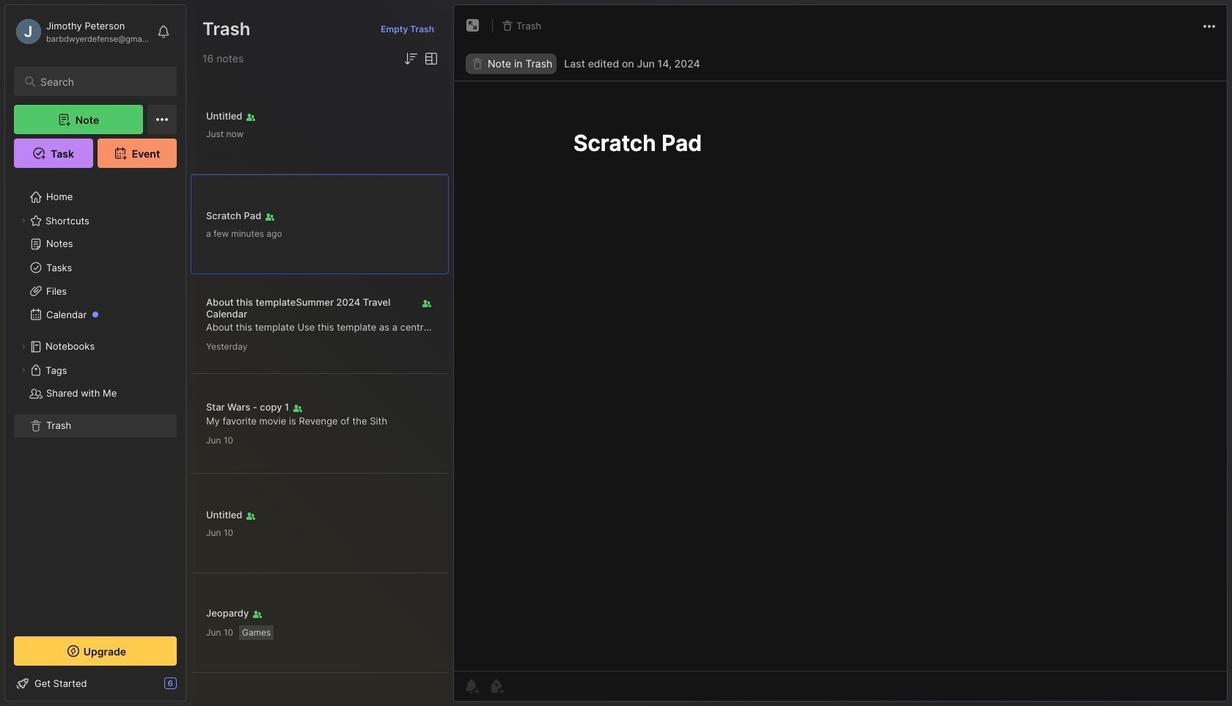 Task type: vqa. For each thing, say whether or not it's contained in the screenshot.
top First Notebook
no



Task type: locate. For each thing, give the bounding box(es) containing it.
View options field
[[419, 50, 440, 67]]

None search field
[[40, 73, 164, 90]]

add tag image
[[488, 678, 505, 695]]

click to collapse image
[[185, 679, 196, 697]]

Account field
[[14, 17, 150, 46]]

Help and Learning task checklist field
[[5, 672, 186, 695]]

none search field inside main element
[[40, 73, 164, 90]]

expand note image
[[464, 17, 482, 34]]

tree
[[5, 177, 186, 623]]

Note Editor text field
[[454, 81, 1227, 671]]



Task type: describe. For each thing, give the bounding box(es) containing it.
add a reminder image
[[463, 678, 480, 695]]

More actions field
[[1201, 16, 1218, 35]]

expand notebooks image
[[19, 342, 28, 351]]

note window element
[[453, 4, 1228, 706]]

expand tags image
[[19, 366, 28, 375]]

more actions image
[[1201, 17, 1218, 35]]

main element
[[0, 0, 191, 706]]

Search text field
[[40, 75, 164, 89]]

Sort options field
[[402, 50, 419, 67]]

tree inside main element
[[5, 177, 186, 623]]



